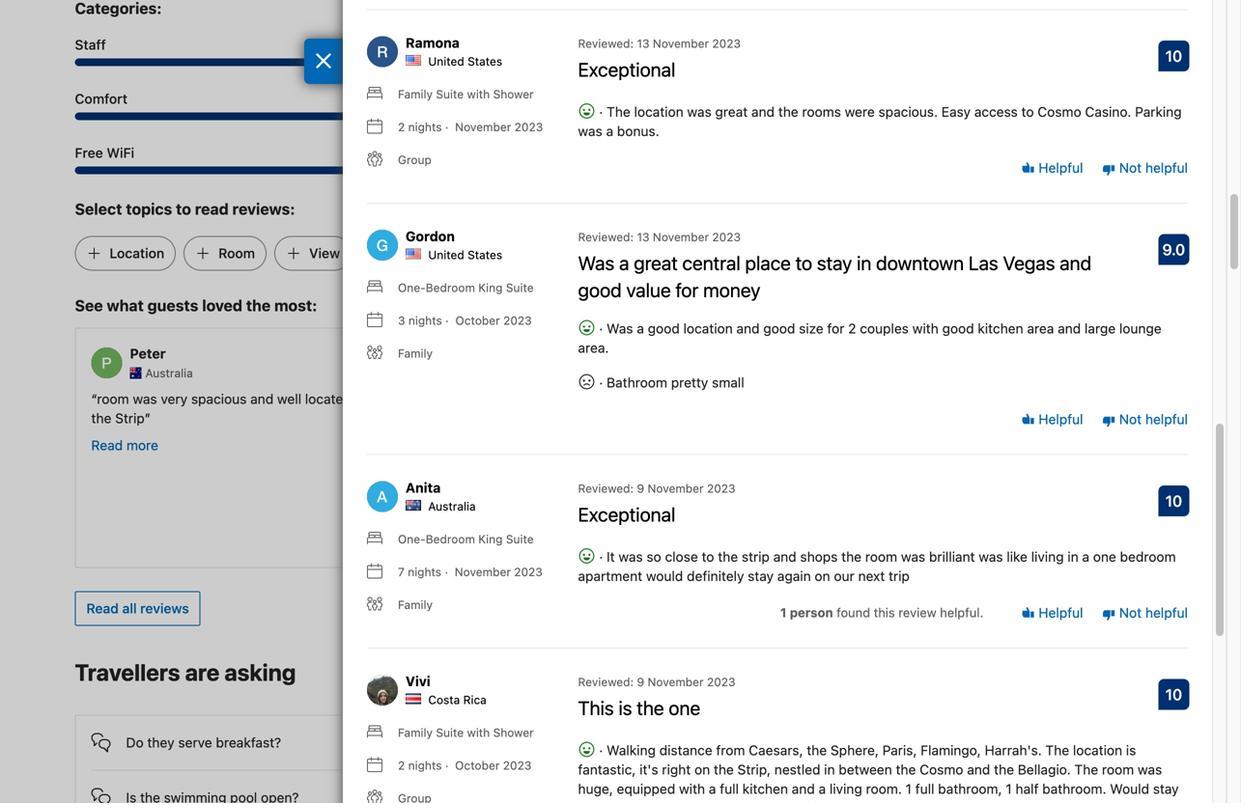 Task type: vqa. For each thing, say whether or not it's contained in the screenshot.
Cana
no



Task type: locate. For each thing, give the bounding box(es) containing it.
4 nights from the top
[[408, 759, 442, 773]]

· right 7 in the bottom of the page
[[445, 565, 448, 579]]

1 horizontal spatial money
[[703, 279, 761, 301]]

a inside was a good location and good size for 2 couples with good kitchen area and large lounge area.
[[637, 321, 644, 336]]

1 exceptional from the top
[[578, 58, 676, 80]]

1 10 from the top
[[1166, 47, 1182, 65]]

helpful button down area
[[1022, 410, 1083, 430]]

0 vertical spatial great
[[715, 104, 748, 120]]

exceptional up the
[[578, 58, 676, 80]]

2 vertical spatial not helpful
[[1116, 605, 1188, 621]]

not helpful button down bedroom at the right bottom of the page
[[1102, 604, 1188, 623]]

november right 7 in the bottom of the page
[[455, 565, 511, 579]]

november for anita
[[648, 482, 704, 495]]

apartment down it
[[578, 568, 643, 584]]

location
[[634, 104, 684, 120], [683, 321, 733, 336]]

3 nights · october 2023
[[398, 314, 532, 327]]

was inside " room was very spacious and well located just off the strip
[[133, 391, 157, 407]]

1 vertical spatial scored 10 element
[[1159, 486, 1189, 517]]

anita
[[406, 480, 441, 496]]

to
[[1022, 104, 1034, 120], [176, 200, 191, 218], [796, 251, 812, 274], [546, 430, 559, 446], [702, 549, 714, 565]]

nights for ramona
[[408, 120, 442, 134]]

0 vertical spatial states
[[468, 54, 502, 68]]

reviewed: 13 november 2023 up facilities 8.6 "meter"
[[578, 37, 741, 50]]

states for exceptional
[[468, 54, 502, 68]]

united states down facilities
[[428, 54, 502, 68]]

one right is
[[669, 697, 700, 719]]

2 vertical spatial helpful button
[[1022, 604, 1083, 623]]

good down "value"
[[648, 321, 680, 336]]

not helpful button down "lounge"
[[1102, 410, 1188, 430]]

helpful for exceptional
[[1146, 160, 1188, 176]]

the left rooms
[[778, 104, 799, 120]]

0 horizontal spatial "
[[145, 411, 151, 427]]

4 reviewed: from the top
[[578, 676, 634, 689]]

0 horizontal spatial in
[[857, 251, 872, 274]]

3 reviewed: from the top
[[578, 482, 634, 495]]

exceptional up it
[[578, 503, 676, 526]]

so
[[647, 549, 661, 565]]

parking
[[1135, 104, 1182, 120], [485, 245, 533, 261]]

2 not helpful from the top
[[1116, 412, 1188, 428]]

one inside it was so close to the strip and shops the room was brilliant was like living in a one bedroom apartment would definitely stay again on our next trip
[[1093, 549, 1117, 565]]

kingdom
[[544, 367, 592, 380]]

1 vertical spatial parking
[[485, 245, 533, 261]]

for inside was a great central place to stay in downtown las vegas and good value for money
[[676, 279, 699, 301]]

room up next
[[865, 549, 898, 565]]

staff
[[75, 37, 106, 53]]

room
[[218, 245, 255, 261]]

australia down anita
[[428, 500, 476, 513]]

reviewed: 9 november 2023 up this is the one
[[578, 676, 736, 689]]

0 horizontal spatial money
[[497, 91, 540, 107]]

to right place
[[796, 251, 812, 274]]

2 vertical spatial 10
[[1166, 686, 1182, 704]]

0 vertical spatial helpful button
[[1022, 159, 1083, 178]]

and left well
[[250, 391, 274, 407]]

stay down strip
[[748, 568, 774, 584]]

location up pretty
[[683, 321, 733, 336]]

2 9 from the top
[[637, 676, 644, 689]]

helpful down bedroom at the right bottom of the page
[[1146, 605, 1188, 621]]

1 scored 10 element from the top
[[1159, 40, 1189, 71]]

reviewed: 13 november 2023 for was a great central place to stay in downtown las vegas and good value for money
[[578, 230, 741, 244]]

nights up the 8.2
[[408, 120, 442, 134]]

not for was a great central place to stay in downtown las vegas and good value for money
[[1119, 412, 1142, 428]]

1 helpful button from the top
[[1022, 159, 1083, 178]]

1 horizontal spatial room
[[865, 549, 898, 565]]

review categories element
[[75, 0, 162, 20]]

united down the ramona
[[428, 54, 464, 68]]

location inside the location was great and the rooms were spacious. easy access to cosmo casino. parking was a bonus.
[[634, 104, 684, 120]]

money up 2 nights · november 2023
[[497, 91, 540, 107]]

1 vertical spatial australia
[[428, 500, 476, 513]]

free
[[75, 145, 103, 161]]

2 vertical spatial helpful
[[1146, 605, 1188, 621]]

for down central
[[676, 279, 699, 301]]

and
[[752, 104, 775, 120], [1060, 251, 1092, 274], [737, 321, 760, 336], [1058, 321, 1081, 336], [250, 391, 274, 407], [526, 391, 549, 407], [773, 549, 797, 565]]

1 helpful from the top
[[1146, 160, 1188, 176]]

scored 10 element
[[1159, 40, 1189, 71], [1159, 486, 1189, 517], [1159, 679, 1189, 710]]

helpful down "lounge"
[[1146, 412, 1188, 428]]

1 horizontal spatial apartment
[[674, 391, 739, 407]]

1 horizontal spatial in
[[1068, 549, 1079, 565]]

0 vertical spatial helpful
[[1146, 160, 1188, 176]]

close image
[[315, 53, 332, 69]]

1 united states from the top
[[428, 54, 502, 68]]

a down 'value for money 9.0' meter
[[606, 123, 613, 139]]

1 vertical spatial not helpful
[[1116, 412, 1188, 428]]

this
[[874, 606, 895, 620]]

november up central
[[653, 230, 709, 244]]

0 vertical spatial october
[[455, 314, 500, 327]]

1 vertical spatial exceptional
[[578, 503, 676, 526]]

1 horizontal spatial one
[[1093, 549, 1117, 565]]

a right living
[[1082, 549, 1090, 565]]

is
[[488, 735, 498, 751]]

shops
[[800, 549, 838, 565]]

large
[[635, 391, 671, 407]]

1 horizontal spatial parking
[[1135, 104, 1182, 120]]

one left bedroom at the right bottom of the page
[[1093, 549, 1117, 565]]

area
[[1027, 321, 1054, 336]]

not helpful button for exceptional
[[1102, 159, 1188, 178]]

family down the 3
[[398, 347, 433, 360]]

0 horizontal spatial for
[[475, 91, 493, 107]]

room inside it was so close to the strip and shops the room was brilliant was like living in a one bedroom apartment would definitely stay again on our next trip
[[865, 549, 898, 565]]

10
[[1166, 47, 1182, 65], [1166, 492, 1182, 510], [1166, 686, 1182, 704]]

reviewed: 9 november 2023 down the quiet on the bottom of page
[[578, 482, 736, 495]]

1 vertical spatial was
[[607, 321, 633, 336]]

9 up this is the one
[[637, 676, 644, 689]]

2 not helpful button from the top
[[1102, 410, 1188, 430]]

1 horizontal spatial "
[[553, 449, 559, 465]]

0 vertical spatial family
[[398, 347, 433, 360]]

comfort 9.0 meter
[[75, 113, 414, 120]]

1 vertical spatial united
[[428, 248, 464, 262]]

0 horizontal spatial 9.0
[[393, 91, 414, 107]]

1 vertical spatial 9
[[637, 676, 644, 689]]

this is a carousel with rotating slides. it displays featured reviews of the property. use next and previous buttons to navigate. region
[[59, 320, 1153, 576]]

2 vertical spatial united
[[505, 367, 541, 380]]

to up definitely
[[702, 549, 714, 565]]

united up clean
[[505, 367, 541, 380]]

1 vertical spatial helpful
[[1146, 412, 1188, 428]]

are
[[185, 659, 220, 686]]

october right the 3
[[455, 314, 500, 327]]

0 horizontal spatial stay
[[502, 411, 527, 427]]

1 not helpful button from the top
[[1102, 159, 1188, 178]]

0 vertical spatial in
[[857, 251, 872, 274]]

the down the " at the left
[[91, 411, 111, 427]]

helpful down living
[[1035, 605, 1083, 621]]

costa
[[428, 693, 460, 707]]

1 states from the top
[[468, 54, 502, 68]]

1 family from the top
[[398, 347, 433, 360]]

2 10 from the top
[[1166, 492, 1182, 510]]

0 vertical spatial united
[[428, 54, 464, 68]]

reviewed: for ramona
[[578, 37, 634, 50]]

reviewed: for anita
[[578, 482, 634, 495]]

australia inside this is a carousel with rotating slides. it displays featured reviews of the property. use next and previous buttons to navigate. region
[[145, 367, 193, 380]]

0 vertical spatial not helpful
[[1116, 160, 1188, 176]]

1 vertical spatial reviewed: 9 november 2023
[[578, 676, 736, 689]]

· up comfortable.
[[599, 375, 603, 391]]

1 vertical spatial 2
[[848, 321, 856, 336]]

read for read more
[[91, 438, 123, 454]]

1 vertical spatial family
[[398, 598, 433, 612]]

1 horizontal spatial stay
[[748, 568, 774, 584]]

do they serve breakfast?
[[126, 735, 281, 751]]

0 vertical spatial reviewed: 13 november 2023
[[578, 37, 741, 50]]

" up "more" on the bottom left of the page
[[145, 411, 151, 427]]

0 vertical spatial exceptional
[[578, 58, 676, 80]]

3 helpful from the top
[[1035, 605, 1083, 621]]

good left size
[[763, 321, 795, 336]]

1 9 from the top
[[637, 482, 644, 495]]

family for was a great central place to stay in downtown las vegas and good value for money
[[398, 347, 433, 360]]

2 vertical spatial not helpful button
[[1102, 604, 1188, 623]]

location up bonus.
[[634, 104, 684, 120]]

not helpful down bedroom at the right bottom of the page
[[1116, 605, 1188, 621]]

1 reviewed: 13 november 2023 from the top
[[578, 37, 741, 50]]

and inside was a great central place to stay in downtown las vegas and good value for money
[[1060, 251, 1092, 274]]

spacious.
[[879, 104, 938, 120]]

1 reviewed: 9 november 2023 from the top
[[578, 482, 736, 495]]

1 vertical spatial reviewed: 13 november 2023
[[578, 230, 741, 244]]

1 vertical spatial october
[[455, 759, 500, 773]]

for right size
[[827, 321, 845, 336]]

0 horizontal spatial room
[[97, 391, 129, 407]]

· right the 3
[[445, 314, 449, 327]]

1 horizontal spatial 9.0
[[755, 91, 776, 107]]

13 up facilities 8.6 "meter"
[[637, 37, 650, 50]]

a right there
[[538, 735, 546, 751]]

·
[[596, 104, 607, 120], [445, 120, 449, 134], [445, 314, 449, 327], [596, 321, 607, 336], [599, 375, 603, 391], [596, 549, 607, 565], [445, 565, 448, 579], [596, 743, 607, 759], [445, 759, 449, 773]]

was inside was a good location and good size for 2 couples with good kitchen area and large lounge area.
[[607, 321, 633, 336]]

1 vertical spatial "
[[553, 449, 559, 465]]

pretty
[[671, 375, 708, 391]]

not helpful
[[1116, 160, 1188, 176], [1116, 412, 1188, 428], [1116, 605, 1188, 621]]

money down central
[[703, 279, 761, 301]]

1 vertical spatial read
[[86, 601, 119, 617]]

0 vertical spatial was
[[578, 251, 615, 274]]

1 not helpful from the top
[[1116, 160, 1188, 176]]

· bathroom pretty small
[[596, 375, 744, 391]]

reviewed: 9 november 2023 for this is the one
[[578, 676, 736, 689]]

1 vertical spatial united states
[[428, 248, 502, 262]]

3 helpful button from the top
[[1022, 604, 1083, 623]]

great inside the location was great and the rooms were spacious. easy access to cosmo casino. parking was a bonus.
[[715, 104, 748, 120]]

1 vertical spatial stay
[[502, 411, 527, 427]]

rooms
[[802, 104, 841, 120]]

"
[[145, 411, 151, 427], [553, 449, 559, 465]]

value for money
[[437, 91, 540, 107]]

a down "value"
[[637, 321, 644, 336]]

not for exceptional
[[1119, 160, 1142, 176]]

1 horizontal spatial great
[[715, 104, 748, 120]]

reviewed: 13 november 2023 up "value"
[[578, 230, 741, 244]]

november down the quiet on the bottom of page
[[648, 482, 704, 495]]

and right vegas
[[1060, 251, 1092, 274]]

0 vertical spatial one
[[1093, 549, 1117, 565]]

2 nights from the top
[[409, 314, 442, 327]]

nights for vivi
[[408, 759, 442, 773]]

not helpful down "lounge"
[[1116, 412, 1188, 428]]

reviewed: down everything.
[[578, 482, 634, 495]]

the
[[778, 104, 799, 120], [246, 297, 271, 315], [91, 411, 111, 427], [718, 549, 738, 565], [842, 549, 862, 565], [637, 697, 664, 719]]

1 vertical spatial great
[[634, 251, 678, 274]]

3 nights from the top
[[408, 565, 442, 579]]

0 vertical spatial helpful
[[1035, 160, 1083, 176]]

a inside the location was great and the rooms were spacious. easy access to cosmo casino. parking was a bonus.
[[606, 123, 613, 139]]

0 vertical spatial read
[[91, 438, 123, 454]]

travellers
[[75, 659, 180, 686]]

2 october from the top
[[455, 759, 500, 773]]

0 vertical spatial parking
[[1135, 104, 1182, 120]]

9
[[637, 482, 644, 495], [637, 676, 644, 689]]

3 scored 10 element from the top
[[1159, 679, 1189, 710]]

13 for was a great central place to stay in downtown las vegas and good value for money
[[637, 230, 650, 244]]

was inside was a great central place to stay in downtown las vegas and good value for money
[[578, 251, 615, 274]]

1 vertical spatial for
[[676, 279, 699, 301]]

2 nights · november 2023
[[398, 120, 543, 134]]

2 reviewed: 13 november 2023 from the top
[[578, 230, 741, 244]]

13 up "value"
[[637, 230, 650, 244]]

do they serve breakfast? button
[[91, 716, 397, 755]]

here.
[[531, 411, 563, 427]]

access
[[974, 104, 1018, 120]]

0 vertical spatial 10
[[1166, 47, 1182, 65]]

october down is
[[455, 759, 500, 773]]

0 vertical spatial 13
[[637, 37, 650, 50]]

3 not from the top
[[1119, 605, 1142, 621]]

2 family from the top
[[398, 598, 433, 612]]

1 reviewed: from the top
[[578, 37, 634, 50]]

1 nights from the top
[[408, 120, 442, 134]]

family for exceptional
[[398, 598, 433, 612]]

1 october from the top
[[455, 314, 500, 327]]

is
[[619, 697, 632, 719]]

0 vertical spatial australia
[[145, 367, 193, 380]]

1 vertical spatial money
[[703, 279, 761, 301]]

0 horizontal spatial apartment
[[578, 568, 643, 584]]

helpful up the scored 9.0 element
[[1146, 160, 1188, 176]]

0 vertical spatial 9
[[637, 482, 644, 495]]

reviewed: up this
[[578, 676, 634, 689]]

good left "value"
[[578, 279, 622, 301]]

in inside it was so close to the strip and shops the room was brilliant was like living in a one bedroom apartment would definitely stay again on our next trip
[[1068, 549, 1079, 565]]

read inside this is a carousel with rotating slides. it displays featured reviews of the property. use next and previous buttons to navigate. region
[[91, 438, 123, 454]]

1 vertical spatial room
[[865, 549, 898, 565]]

comfortable.
[[552, 391, 632, 407]]

a up "value"
[[619, 251, 629, 274]]

reviewed:
[[578, 37, 634, 50], [578, 230, 634, 244], [578, 482, 634, 495], [578, 676, 634, 689]]

2 scored 10 element from the top
[[1159, 486, 1189, 517]]

november for vivi
[[648, 676, 704, 689]]

stay down clean
[[502, 411, 527, 427]]

family
[[398, 347, 433, 360], [398, 598, 433, 612]]

0 vertical spatial location
[[634, 104, 684, 120]]

reviewed: up "value"
[[578, 230, 634, 244]]

2 vertical spatial scored 10 element
[[1159, 679, 1189, 710]]

clean
[[394, 245, 431, 261]]

helpful button
[[1022, 159, 1083, 178], [1022, 410, 1083, 430], [1022, 604, 1083, 623]]

reviewed: 9 november 2023
[[578, 482, 736, 495], [578, 676, 736, 689]]

1 vertical spatial helpful button
[[1022, 410, 1083, 430]]

1 vertical spatial in
[[1068, 549, 1079, 565]]

for right value
[[475, 91, 493, 107]]

3 10 from the top
[[1166, 686, 1182, 704]]

2 reviewed: 9 november 2023 from the top
[[578, 676, 736, 689]]

not helpful button down 'casino.'
[[1102, 159, 1188, 178]]

was
[[578, 251, 615, 274], [607, 321, 633, 336]]

parking up "3 nights · october 2023" on the top of page
[[485, 245, 533, 261]]

0 vertical spatial united states
[[428, 54, 502, 68]]

1 helpful from the top
[[1035, 160, 1083, 176]]

2 horizontal spatial 9.0
[[1163, 240, 1185, 259]]

was for was a good location and good size for 2 couples with good kitchen area and large lounge area.
[[607, 321, 633, 336]]

9 down the quiet on the bottom of page
[[637, 482, 644, 495]]

2 horizontal spatial stay
[[817, 251, 852, 274]]

1 vertical spatial 10
[[1166, 492, 1182, 510]]

0 horizontal spatial australia
[[145, 367, 193, 380]]

strip
[[115, 411, 145, 427]]

united for exceptional
[[428, 54, 464, 68]]

and inside " room was very spacious and well located just off the strip
[[250, 391, 274, 407]]

reviews:
[[232, 200, 295, 218]]

2 united states from the top
[[428, 248, 502, 262]]

0 horizontal spatial one
[[669, 697, 700, 719]]

the up definitely
[[718, 549, 738, 565]]

united states for was a great central place to stay in downtown las vegas and good value for money
[[428, 248, 502, 262]]

2 vertical spatial for
[[827, 321, 845, 336]]

cosmo
[[1038, 104, 1082, 120]]

to right access
[[1022, 104, 1034, 120]]

october for this is the one
[[455, 759, 500, 773]]

united states down gordon
[[428, 248, 502, 262]]

was a good location and good size for 2 couples with good kitchen area and large lounge area.
[[578, 321, 1162, 356]]

location
[[110, 245, 164, 261]]

november
[[653, 37, 709, 50], [455, 120, 511, 134], [653, 230, 709, 244], [648, 482, 704, 495], [455, 565, 511, 579], [648, 676, 704, 689]]

read all reviews
[[86, 601, 189, 617]]

2 exceptional from the top
[[578, 503, 676, 526]]

see
[[75, 297, 103, 315]]

1 vertical spatial not
[[1119, 412, 1142, 428]]

0 vertical spatial apartment
[[674, 391, 739, 407]]

states up "3 nights · october 2023" on the top of page
[[468, 248, 502, 262]]

2 states from the top
[[468, 248, 502, 262]]

1 horizontal spatial for
[[676, 279, 699, 301]]

not down "lounge"
[[1119, 412, 1142, 428]]

united kingdom
[[505, 367, 592, 380]]

2 reviewed: from the top
[[578, 230, 634, 244]]

1 vertical spatial helpful
[[1035, 412, 1083, 428]]

peter
[[130, 346, 166, 362]]

good
[[578, 279, 622, 301], [648, 321, 680, 336], [763, 321, 795, 336], [942, 321, 974, 336]]

not helpful for exceptional
[[1116, 160, 1188, 176]]

1 13 from the top
[[637, 37, 650, 50]]

9.0 for value for money
[[755, 91, 776, 107]]

not
[[1119, 160, 1142, 176], [1119, 412, 1142, 428], [1119, 605, 1142, 621]]

7
[[398, 565, 405, 579]]

9 for exceptional
[[637, 482, 644, 495]]

very clean and comfortable. large apartment . second stay here. no complaints. central location. close to everything. quiet accommodation.
[[451, 391, 746, 465]]

2 for exceptional
[[398, 120, 405, 134]]

see what guests loved the most:
[[75, 297, 317, 315]]

the inside the location was great and the rooms were spacious. easy access to cosmo casino. parking was a bonus.
[[778, 104, 799, 120]]

0 vertical spatial not helpful button
[[1102, 159, 1188, 178]]

2 vertical spatial stay
[[748, 568, 774, 584]]

october
[[455, 314, 500, 327], [455, 759, 500, 773]]

australia up 'very'
[[145, 367, 193, 380]]

· down facilities 8.6 "meter"
[[596, 104, 607, 120]]

1 vertical spatial apartment
[[578, 568, 643, 584]]

2023
[[712, 37, 741, 50], [515, 120, 543, 134], [712, 230, 741, 244], [503, 314, 532, 327], [707, 482, 736, 495], [514, 565, 543, 579], [707, 676, 736, 689], [503, 759, 532, 773]]

complaints.
[[588, 411, 660, 427]]

the
[[607, 104, 631, 120]]

was right the
[[687, 104, 712, 120]]

2 13 from the top
[[637, 230, 650, 244]]

0 horizontal spatial great
[[634, 251, 678, 274]]

what
[[107, 297, 144, 315]]

2
[[398, 120, 405, 134], [848, 321, 856, 336], [398, 759, 405, 773]]

nights right 7 in the bottom of the page
[[408, 565, 442, 579]]

to inside it was so close to the strip and shops the room was brilliant was like living in a one bedroom apartment would definitely stay again on our next trip
[[702, 549, 714, 565]]

value for money 9.0 meter
[[437, 113, 776, 120]]

1 vertical spatial location
[[683, 321, 733, 336]]

1 not from the top
[[1119, 160, 1142, 176]]

was
[[687, 104, 712, 120], [578, 123, 603, 139], [133, 391, 157, 407], [619, 549, 643, 565], [901, 549, 926, 565], [979, 549, 1003, 565]]

select topics to read reviews:
[[75, 200, 295, 218]]

0 vertical spatial 2
[[398, 120, 405, 134]]

2 helpful button from the top
[[1022, 410, 1083, 430]]

read left "more" on the bottom left of the page
[[91, 438, 123, 454]]

0 vertical spatial for
[[475, 91, 493, 107]]

one
[[1093, 549, 1117, 565], [669, 697, 700, 719]]

and up again
[[773, 549, 797, 565]]

was right it
[[619, 549, 643, 565]]

reviewed: for vivi
[[578, 676, 634, 689]]

helpful button down living
[[1022, 604, 1083, 623]]

helpful.
[[940, 606, 984, 620]]

0 vertical spatial scored 10 element
[[1159, 40, 1189, 71]]

stay right place
[[817, 251, 852, 274]]

helpful
[[1035, 160, 1083, 176], [1035, 412, 1083, 428], [1035, 605, 1083, 621]]

this
[[578, 697, 614, 719]]

facilities 8.6 meter
[[437, 59, 776, 66]]

not helpful button for was a great central place to stay in downtown las vegas and good value for money
[[1102, 410, 1188, 430]]

helpful down area
[[1035, 412, 1083, 428]]

3
[[398, 314, 405, 327]]

and right area
[[1058, 321, 1081, 336]]

value
[[437, 91, 472, 107]]

read for read all reviews
[[86, 601, 119, 617]]

parking right 'casino.'
[[1135, 104, 1182, 120]]

nights down 'costa'
[[408, 759, 442, 773]]

9.0 for comfort
[[393, 91, 414, 107]]

location inside was a good location and good size for 2 couples with good kitchen area and large lounge area.
[[683, 321, 733, 336]]

a
[[606, 123, 613, 139], [619, 251, 629, 274], [637, 321, 644, 336], [1082, 549, 1090, 565], [538, 735, 546, 751]]

downtown
[[876, 251, 964, 274]]

0 vertical spatial reviewed: 9 november 2023
[[578, 482, 736, 495]]

2 not from the top
[[1119, 412, 1142, 428]]

not down bedroom at the right bottom of the page
[[1119, 605, 1142, 621]]

1 vertical spatial states
[[468, 248, 502, 262]]

was up trip
[[901, 549, 926, 565]]

helpful down cosmo
[[1035, 160, 1083, 176]]

and inside it was so close to the strip and shops the room was brilliant was like living in a one bedroom apartment would definitely stay again on our next trip
[[773, 549, 797, 565]]

australia
[[145, 367, 193, 380], [428, 500, 476, 513]]

reviewed: 13 november 2023 for exceptional
[[578, 37, 741, 50]]

states down facilities
[[468, 54, 502, 68]]

1 vertical spatial 13
[[637, 230, 650, 244]]

0 vertical spatial stay
[[817, 251, 852, 274]]

room up strip
[[97, 391, 129, 407]]

2 vertical spatial 2
[[398, 759, 405, 773]]

2 horizontal spatial for
[[827, 321, 845, 336]]

2 helpful from the top
[[1146, 412, 1188, 428]]

2 helpful from the top
[[1035, 412, 1083, 428]]



Task type: describe. For each thing, give the bounding box(es) containing it.
states for was a great central place to stay in downtown las vegas and good value for money
[[468, 248, 502, 262]]

just
[[355, 391, 378, 407]]

reviewed: for gordon
[[578, 230, 634, 244]]

it was so close to the strip and shops the room was brilliant was like living in a one bedroom apartment would definitely stay again on our next trip
[[578, 549, 1176, 584]]

read
[[195, 200, 229, 218]]

trip
[[889, 568, 910, 584]]

it
[[607, 549, 615, 565]]

3 not helpful button from the top
[[1102, 604, 1188, 623]]

the location was great and the rooms were spacious. easy access to cosmo casino. parking was a bonus.
[[578, 104, 1182, 139]]

.
[[742, 391, 746, 407]]

living
[[1031, 549, 1064, 565]]

9 for this is the one
[[637, 676, 644, 689]]

wifi
[[107, 145, 134, 161]]

las
[[969, 251, 998, 274]]

november for gordon
[[653, 230, 709, 244]]

not helpful for was a great central place to stay in downtown las vegas and good value for money
[[1116, 412, 1188, 428]]

very
[[457, 391, 485, 407]]

bedroom
[[1120, 549, 1176, 565]]

to inside the location was great and the rooms were spacious. easy access to cosmo casino. parking was a bonus.
[[1022, 104, 1034, 120]]

good right the with at the top right of the page
[[942, 321, 974, 336]]

· down 'costa'
[[445, 759, 449, 773]]

3 not helpful from the top
[[1116, 605, 1188, 621]]

" room was very spacious and well located just off the strip
[[91, 391, 399, 427]]

and inside the location was great and the rooms were spacious. easy access to cosmo casino. parking was a bonus.
[[752, 104, 775, 120]]

comfort
[[75, 91, 128, 107]]

small
[[712, 375, 744, 391]]

second
[[451, 411, 498, 427]]

helpful for exceptional
[[1035, 160, 1083, 176]]

helpful button for exceptional
[[1022, 159, 1083, 178]]

10 for it was so close to the strip and shops the room was brilliant was like living in a one bedroom apartment would definitely stay again on our next trip
[[1166, 492, 1182, 510]]

is there a restaurant? button
[[453, 716, 759, 755]]

free wifi 8.2 meter
[[75, 167, 414, 174]]

were
[[845, 104, 875, 120]]

place
[[745, 251, 791, 274]]

ramona
[[406, 35, 460, 51]]

is there a restaurant?
[[488, 735, 620, 751]]

staff 8.7 meter
[[75, 59, 414, 66]]

8.7
[[394, 37, 414, 53]]

free wifi
[[75, 145, 134, 161]]

the right is
[[637, 697, 664, 719]]

1 horizontal spatial australia
[[428, 500, 476, 513]]

couples
[[860, 321, 909, 336]]

well
[[277, 391, 301, 407]]

select
[[75, 200, 122, 218]]

more
[[126, 438, 158, 454]]

nights for anita
[[408, 565, 442, 579]]

everything.
[[563, 430, 632, 446]]

was for was a great central place to stay in downtown las vegas and good value for money
[[578, 251, 615, 274]]

apartment inside it was so close to the strip and shops the room was brilliant was like living in a one bedroom apartment would definitely stay again on our next trip
[[578, 568, 643, 584]]

helpful for was a great central place to stay in downtown las vegas and good value for money
[[1146, 412, 1188, 428]]

location 9.6 meter
[[799, 113, 1137, 120]]

next
[[858, 568, 885, 584]]

exceptional for location
[[578, 58, 676, 80]]

united for was a great central place to stay in downtown las vegas and good value for money
[[428, 248, 464, 262]]

stay inside it was so close to the strip and shops the room was brilliant was like living in a one bedroom apartment would definitely stay again on our next trip
[[748, 568, 774, 584]]

large
[[1085, 321, 1116, 336]]

breakfast?
[[216, 735, 281, 751]]

1 person found this review helpful.
[[780, 606, 984, 620]]

· down this
[[596, 743, 607, 759]]

the right loved
[[246, 297, 271, 315]]

to inside was a great central place to stay in downtown las vegas and good value for money
[[796, 251, 812, 274]]

serve
[[178, 735, 212, 751]]

loved
[[202, 297, 242, 315]]

gordon
[[406, 228, 455, 244]]

november for ramona
[[653, 37, 709, 50]]

scored 9.0 element
[[1159, 234, 1189, 265]]

guests
[[147, 297, 198, 315]]

october for was a great central place to stay in downtown las vegas and good value for money
[[455, 314, 500, 327]]

do
[[126, 735, 144, 751]]

strip
[[742, 549, 770, 565]]

quiet
[[636, 430, 670, 446]]

was left like
[[979, 549, 1003, 565]]

parking inside the location was great and the rooms were spacious. easy access to cosmo casino. parking was a bonus.
[[1135, 104, 1182, 120]]

person
[[790, 606, 833, 620]]

in inside was a great central place to stay in downtown las vegas and good value for money
[[857, 251, 872, 274]]

0 vertical spatial money
[[497, 91, 540, 107]]

1
[[780, 606, 787, 620]]

helpful button for was a great central place to stay in downtown las vegas and good value for money
[[1022, 410, 1083, 430]]

a inside button
[[538, 735, 546, 751]]

located
[[305, 391, 351, 407]]

would
[[646, 568, 683, 584]]

found
[[837, 606, 870, 620]]

casino.
[[1085, 104, 1132, 120]]

room inside " room was very spacious and well located just off the strip
[[97, 391, 129, 407]]

topics
[[126, 200, 172, 218]]

· down value
[[445, 120, 449, 134]]

stay inside was a great central place to stay in downtown las vegas and good value for money
[[817, 251, 852, 274]]

good inside was a great central place to stay in downtown las vegas and good value for money
[[578, 279, 622, 301]]

3 helpful from the top
[[1146, 605, 1188, 621]]

off
[[381, 391, 399, 407]]

read more button
[[91, 436, 158, 456]]

facilities
[[437, 37, 493, 53]]

scored 10 element for the location was great and the rooms were spacious. easy access to cosmo casino. parking was a bonus.
[[1159, 40, 1189, 71]]

read all reviews button
[[75, 592, 201, 627]]

a inside it was so close to the strip and shops the room was brilliant was like living in a one bedroom apartment would definitely stay again on our next trip
[[1082, 549, 1090, 565]]

very
[[161, 391, 188, 407]]

exceptional for was
[[578, 503, 676, 526]]

· left so
[[596, 549, 607, 565]]

rica
[[463, 693, 487, 707]]

0 horizontal spatial parking
[[485, 245, 533, 261]]

our
[[834, 568, 855, 584]]

7 nights · november 2023
[[398, 565, 543, 579]]

australia image
[[130, 368, 142, 379]]

size
[[799, 321, 824, 336]]

with
[[913, 321, 939, 336]]

there
[[502, 735, 535, 751]]

2 inside was a good location and good size for 2 couples with good kitchen area and large lounge area.
[[848, 321, 856, 336]]

8.2
[[393, 145, 414, 161]]

reviews
[[140, 601, 189, 617]]

and inside very clean and comfortable. large apartment . second stay here. no complaints. central location. close to everything. quiet accommodation.
[[526, 391, 549, 407]]

most:
[[274, 297, 317, 315]]

no
[[566, 411, 584, 427]]

area.
[[578, 340, 609, 356]]

central
[[663, 411, 709, 427]]

great inside was a great central place to stay in downtown las vegas and good value for money
[[634, 251, 678, 274]]

apartment inside very clean and comfortable. large apartment . second stay here. no complaints. central location. close to everything. quiet accommodation.
[[674, 391, 739, 407]]

spacious
[[191, 391, 247, 407]]

this is the one
[[578, 697, 700, 719]]

costa rica
[[428, 693, 487, 707]]

and up small
[[737, 321, 760, 336]]

united inside this is a carousel with rotating slides. it displays featured reviews of the property. use next and previous buttons to navigate. region
[[505, 367, 541, 380]]

2 for this is the one
[[398, 759, 405, 773]]

location.
[[451, 430, 504, 446]]

a inside was a great central place to stay in downtown las vegas and good value for money
[[619, 251, 629, 274]]

2 nights · october 2023
[[398, 759, 532, 773]]

reviewed: 9 november 2023 for exceptional
[[578, 482, 736, 495]]

bonus.
[[617, 123, 659, 139]]

· up the area.
[[596, 321, 607, 336]]

was a great central place to stay in downtown las vegas and good value for money
[[578, 251, 1092, 301]]

november down value for money
[[455, 120, 511, 134]]

asking
[[224, 659, 296, 686]]

the up our
[[842, 549, 862, 565]]

10 for the location was great and the rooms were spacious. easy access to cosmo casino. parking was a bonus.
[[1166, 47, 1182, 65]]

13 for exceptional
[[637, 37, 650, 50]]

scored 10 element for it was so close to the strip and shops the room was brilliant was like living in a one bedroom apartment would definitely stay again on our next trip
[[1159, 486, 1189, 517]]

united states for exceptional
[[428, 54, 502, 68]]

nights for gordon
[[409, 314, 442, 327]]

0 vertical spatial "
[[145, 411, 151, 427]]

helpful for was a great central place to stay in downtown las vegas and good value for money
[[1035, 412, 1083, 428]]

the inside " room was very spacious and well located just off the strip
[[91, 411, 111, 427]]

9.6
[[1117, 91, 1137, 107]]

money inside was a great central place to stay in downtown las vegas and good value for money
[[703, 279, 761, 301]]

bathroom
[[607, 375, 667, 391]]

for inside was a good location and good size for 2 couples with good kitchen area and large lounge area.
[[827, 321, 845, 336]]

lounge
[[1120, 321, 1162, 336]]

1 vertical spatial one
[[669, 697, 700, 719]]

to inside very clean and comfortable. large apartment . second stay here. no complaints. central location. close to everything. quiet accommodation.
[[546, 430, 559, 446]]

read more
[[91, 438, 158, 454]]

restaurant?
[[549, 735, 620, 751]]

stay inside very clean and comfortable. large apartment . second stay here. no complaints. central location. close to everything. quiet accommodation.
[[502, 411, 527, 427]]

close
[[508, 430, 543, 446]]

was down 'value for money 9.0' meter
[[578, 123, 603, 139]]

vegas
[[1003, 251, 1055, 274]]

to left read
[[176, 200, 191, 218]]

kitchen
[[978, 321, 1024, 336]]



